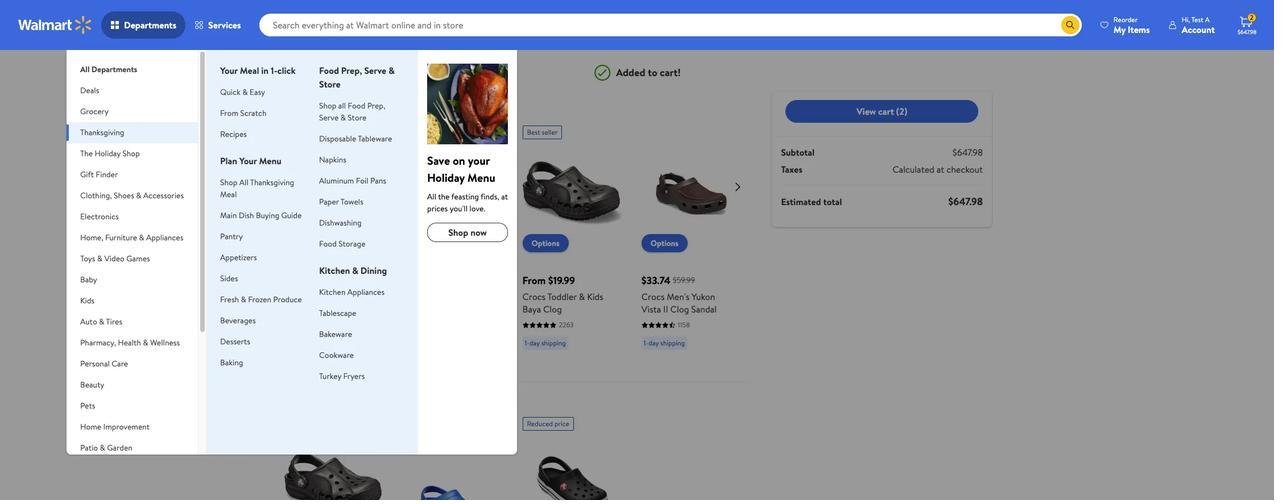 Task type: locate. For each thing, give the bounding box(es) containing it.
thanksgiving down the plan your menu
[[250, 177, 294, 188]]

options link down prices
[[404, 234, 450, 253]]

1 vertical spatial reduced
[[527, 419, 553, 429]]

& up tablescape
[[341, 291, 347, 303]]

also down the turkey fryers
[[338, 391, 358, 407]]

2 $19.99 from the left
[[548, 274, 575, 288]]

& up bought
[[389, 64, 395, 77]]

now
[[471, 226, 487, 239]]

personal
[[80, 358, 110, 370]]

2 4- from the left
[[404, 316, 413, 328]]

2 toddler from the left
[[429, 291, 458, 303]]

& right "crocband"
[[460, 291, 466, 303]]

day down "crocband"
[[411, 351, 421, 361]]

0 vertical spatial serve
[[364, 64, 386, 77]]

1- up "considered"
[[406, 351, 411, 361]]

1- right in
[[271, 64, 277, 77]]

2 customers from the top
[[282, 391, 336, 407]]

food left storage
[[319, 238, 337, 250]]

sizes inside crocs toddler & kids classic glitter clog, sizes 4-6
[[284, 316, 304, 328]]

cart!
[[660, 65, 681, 79]]

all left the
[[427, 191, 436, 203]]

serve up customers also bought these products
[[364, 64, 386, 77]]

on
[[453, 153, 465, 168]]

options link for crocs men's yukon vista ii clog sandal image
[[642, 234, 688, 253]]

food inside food prep, serve & store
[[319, 64, 339, 77]]

best seller for crocs toddler & kids baya clog image to the top
[[527, 127, 558, 137]]

2 clog from the left
[[671, 303, 689, 316]]

day down vista
[[649, 339, 659, 348]]

view
[[857, 105, 876, 118]]

1 horizontal spatial your
[[239, 155, 257, 167]]

also for bought
[[338, 100, 358, 115]]

1 also from the top
[[338, 100, 358, 115]]

options link up $33.74
[[642, 234, 688, 253]]

sizes inside from $19.99 crocs toddler & kids crocband clog, sizes 4-6
[[467, 303, 486, 316]]

all up deals
[[80, 64, 90, 75]]

foil
[[356, 175, 368, 187]]

towels
[[341, 196, 363, 208]]

1 horizontal spatial reduced
[[527, 419, 553, 429]]

your up quick
[[220, 64, 238, 77]]

prep, up tableware
[[367, 100, 385, 112]]

2 horizontal spatial all
[[427, 191, 436, 203]]

clog for $33.74
[[671, 303, 689, 316]]

view cart (2) button
[[786, 100, 979, 123]]

your right plan
[[239, 155, 257, 167]]

$19.99 up "crocband"
[[429, 274, 456, 288]]

menu down your
[[468, 170, 496, 185]]

0 vertical spatial your
[[220, 64, 238, 77]]

options up $33.74
[[651, 238, 679, 249]]

options down guide
[[294, 238, 322, 249]]

patio
[[80, 443, 98, 454]]

appliances down dining
[[348, 287, 385, 298]]

crocs inside from $19.99 crocs toddler & kids baya clog
[[523, 291, 546, 303]]

4 options from the left
[[651, 238, 679, 249]]

0 vertical spatial all
[[80, 64, 90, 75]]

0 horizontal spatial best
[[289, 127, 302, 137]]

sizes
[[467, 303, 486, 316], [284, 316, 304, 328]]

0 vertical spatial crocs toddler & kids baya clog image
[[523, 144, 622, 244]]

1 horizontal spatial price
[[555, 419, 570, 429]]

crocs men's yukon vista ii clog sandal image
[[642, 144, 741, 244]]

0 vertical spatial prep,
[[341, 64, 362, 77]]

$647.98 down "checkout"
[[949, 195, 983, 209]]

personal care
[[80, 358, 128, 370]]

shop down plan
[[220, 177, 238, 188]]

beauty
[[80, 379, 104, 391]]

1 vertical spatial prep,
[[367, 100, 385, 112]]

kids inside from $19.99 crocs toddler & kids baya clog
[[587, 291, 604, 303]]

1 crocs from the left
[[284, 291, 308, 303]]

1-day shipping down 2263
[[525, 339, 566, 348]]

2 options from the left
[[413, 238, 441, 249]]

thanksgiving
[[80, 127, 124, 138], [250, 177, 294, 188]]

$647.98 up "checkout"
[[953, 146, 983, 159]]

dining
[[361, 265, 387, 277]]

1 clog, from the left
[[342, 303, 363, 316]]

0 vertical spatial reduced price
[[408, 127, 451, 137]]

1 kitchen from the top
[[319, 265, 350, 277]]

shop inside shop all food prep, serve & store
[[319, 100, 337, 112]]

1 customers from the top
[[282, 100, 336, 115]]

1 horizontal spatial menu
[[468, 170, 496, 185]]

kitchen
[[319, 265, 350, 277], [319, 287, 346, 298]]

click
[[277, 64, 296, 77]]

services button
[[186, 11, 250, 39]]

2 also from the top
[[338, 391, 358, 407]]

0 horizontal spatial prep,
[[341, 64, 362, 77]]

kids inside from $19.99 crocs toddler & kids crocband clog, sizes 4-6
[[468, 291, 485, 303]]

Walmart Site-Wide search field
[[259, 14, 1082, 36]]

1 horizontal spatial best
[[408, 419, 421, 429]]

clog, right "crocband"
[[444, 303, 465, 316]]

options link down guide
[[284, 234, 331, 253]]

2 vertical spatial all
[[427, 191, 436, 203]]

day
[[530, 339, 540, 348], [649, 339, 659, 348], [292, 351, 302, 361], [411, 351, 421, 361]]

meal
[[240, 64, 259, 77], [220, 189, 237, 200]]

customers left all
[[282, 100, 336, 115]]

0 vertical spatial store
[[319, 78, 341, 90]]

all inside 'save on your holiday menu all the feasting finds, at prices you'll love.'
[[427, 191, 436, 203]]

accessories
[[143, 190, 184, 201]]

clog up 2263
[[543, 303, 562, 316]]

care
[[112, 358, 128, 370]]

options down prices
[[413, 238, 441, 249]]

clog right ii
[[671, 303, 689, 316]]

a
[[1205, 15, 1210, 24]]

at right finds,
[[501, 191, 508, 203]]

$19.99 for from $19.99 crocs toddler & kids baya clog
[[548, 274, 575, 288]]

all
[[338, 100, 346, 112]]

1 vertical spatial all
[[239, 177, 249, 188]]

0 horizontal spatial menu
[[259, 155, 282, 167]]

1 vertical spatial at
[[501, 191, 508, 203]]

also left bought
[[338, 100, 358, 115]]

shop for shop now
[[448, 226, 468, 239]]

product group containing reduced price
[[523, 413, 622, 501]]

1 vertical spatial menu
[[468, 170, 496, 185]]

$647.98 for subtotal
[[953, 146, 983, 159]]

1 horizontal spatial store
[[348, 112, 367, 123]]

1 horizontal spatial from
[[404, 274, 427, 288]]

1 horizontal spatial meal
[[240, 64, 259, 77]]

holiday inside dropdown button
[[95, 148, 121, 159]]

& down all
[[341, 112, 346, 123]]

0 horizontal spatial at
[[501, 191, 508, 203]]

shop left all
[[319, 100, 337, 112]]

0 vertical spatial kitchen
[[319, 265, 350, 277]]

all down the plan your menu
[[239, 177, 249, 188]]

kitchen up kitchen appliances
[[319, 265, 350, 277]]

patio & garden button
[[67, 438, 198, 459]]

1 horizontal spatial all
[[239, 177, 249, 188]]

& left tires
[[99, 316, 104, 328]]

crocband
[[404, 303, 442, 316]]

1 4- from the left
[[306, 316, 315, 328]]

your
[[220, 64, 238, 77], [239, 155, 257, 167]]

1 horizontal spatial toddler
[[429, 291, 458, 303]]

food up all
[[319, 64, 339, 77]]

crocs toddler & kids crocband clog, sizes 4-6 image
[[404, 144, 503, 244], [523, 436, 622, 501]]

0 vertical spatial appliances
[[146, 232, 183, 244]]

0 vertical spatial thanksgiving
[[80, 127, 124, 138]]

thanksgiving button
[[67, 122, 198, 143]]

0 horizontal spatial best seller
[[289, 127, 320, 137]]

appliances up games
[[146, 232, 183, 244]]

fresh & frozen produce
[[220, 294, 302, 306]]

2 horizontal spatial seller
[[542, 127, 558, 137]]

store
[[319, 78, 341, 90], [348, 112, 367, 123]]

1 vertical spatial customers
[[282, 391, 336, 407]]

aluminum foil pans
[[319, 175, 386, 187]]

shop
[[319, 100, 337, 112], [123, 148, 140, 159], [220, 177, 238, 188], [448, 226, 468, 239]]

0 vertical spatial holiday
[[95, 148, 121, 159]]

2 kitchen from the top
[[319, 287, 346, 298]]

1 horizontal spatial clog,
[[444, 303, 465, 316]]

vista
[[642, 303, 661, 316]]

serve inside shop all food prep, serve & store
[[319, 112, 339, 123]]

2 vertical spatial $647.98
[[949, 195, 983, 209]]

1 vertical spatial departments
[[92, 64, 137, 75]]

customers down the turkey on the bottom
[[282, 391, 336, 407]]

reduced price
[[408, 127, 451, 137], [527, 419, 570, 429]]

thanksgiving image
[[427, 64, 508, 145]]

2 6 from the left
[[413, 316, 418, 328]]

0 horizontal spatial clog,
[[342, 303, 363, 316]]

0 horizontal spatial holiday
[[95, 148, 121, 159]]

1 horizontal spatial 6
[[413, 316, 418, 328]]

1 vertical spatial store
[[348, 112, 367, 123]]

0 horizontal spatial sizes
[[284, 316, 304, 328]]

1 toddler from the left
[[309, 291, 339, 303]]

$19.99 up 2263
[[548, 274, 575, 288]]

search icon image
[[1066, 20, 1075, 30]]

options link up from $19.99 crocs toddler & kids baya clog
[[523, 234, 569, 253]]

3 options link from the left
[[523, 234, 569, 253]]

all
[[80, 64, 90, 75], [239, 177, 249, 188], [427, 191, 436, 203]]

& right shoes
[[136, 190, 141, 201]]

0 horizontal spatial toddler
[[309, 291, 339, 303]]

shop left the now
[[448, 226, 468, 239]]

1- down vista
[[644, 339, 649, 348]]

1 horizontal spatial holiday
[[427, 170, 465, 185]]

crocs inside $33.74 $59.99 crocs men's yukon vista ii clog sandal
[[642, 291, 665, 303]]

0 horizontal spatial crocs toddler & kids baya clog image
[[284, 436, 384, 501]]

options for top "crocs toddler & kids crocband clog, sizes 4-6" image
[[413, 238, 441, 249]]

walmart image
[[18, 16, 92, 34]]

kids inside crocs toddler & kids classic glitter clog, sizes 4-6
[[349, 291, 365, 303]]

0 vertical spatial price
[[436, 127, 451, 137]]

estimated total
[[781, 195, 842, 208]]

the holiday shop
[[80, 148, 140, 159]]

4 crocs from the left
[[642, 291, 665, 303]]

2 vertical spatial food
[[319, 238, 337, 250]]

2 options link from the left
[[404, 234, 450, 253]]

total
[[824, 195, 842, 208]]

3 toddler from the left
[[548, 291, 577, 303]]

3 options from the left
[[532, 238, 560, 249]]

departments up deals dropdown button
[[92, 64, 137, 75]]

4-
[[306, 316, 315, 328], [404, 316, 413, 328]]

toddler inside from $19.99 crocs toddler & kids baya clog
[[548, 291, 577, 303]]

1 horizontal spatial $19.99
[[548, 274, 575, 288]]

prep, inside food prep, serve & store
[[341, 64, 362, 77]]

kitchen up glitter
[[319, 287, 346, 298]]

1 horizontal spatial sizes
[[467, 303, 486, 316]]

gift
[[80, 169, 94, 180]]

food inside shop all food prep, serve & store
[[348, 100, 365, 112]]

meal left in
[[240, 64, 259, 77]]

6 inside from $19.99 crocs toddler & kids crocband clog, sizes 4-6
[[413, 316, 418, 328]]

shop inside shop now link
[[448, 226, 468, 239]]

prep, up all
[[341, 64, 362, 77]]

1 horizontal spatial crocs toddler & kids crocband clog, sizes 4-6 image
[[523, 436, 622, 501]]

1 horizontal spatial 4-
[[404, 316, 413, 328]]

0 vertical spatial food
[[319, 64, 339, 77]]

toddler inside from $19.99 crocs toddler & kids crocband clog, sizes 4-6
[[429, 291, 458, 303]]

fresh & frozen produce link
[[220, 294, 302, 306]]

health
[[118, 337, 141, 349]]

1 vertical spatial kitchen
[[319, 287, 346, 298]]

holiday down save
[[427, 170, 465, 185]]

electronics button
[[67, 207, 198, 228]]

store up all
[[319, 78, 341, 90]]

classic
[[284, 303, 311, 316]]

& inside from $19.99 crocs toddler & kids baya clog
[[579, 291, 585, 303]]

tablescape
[[319, 308, 356, 319]]

crocs for from $19.99 crocs toddler & kids baya clog
[[523, 291, 546, 303]]

from down quick
[[220, 108, 238, 119]]

1 $19.99 from the left
[[429, 274, 456, 288]]

toddler inside crocs toddler & kids classic glitter clog, sizes 4-6
[[309, 291, 339, 303]]

0 horizontal spatial meal
[[220, 189, 237, 200]]

thanksgiving inside dropdown button
[[80, 127, 124, 138]]

disposable tableware link
[[319, 133, 392, 145]]

day down baya in the left bottom of the page
[[530, 339, 540, 348]]

menu up shop all thanksgiving meal link
[[259, 155, 282, 167]]

holiday
[[95, 148, 121, 159], [427, 170, 465, 185]]

1 vertical spatial thanksgiving
[[250, 177, 294, 188]]

store up disposable tableware link
[[348, 112, 367, 123]]

$19.99 inside from $19.99 crocs toddler & kids baya clog
[[548, 274, 575, 288]]

paper towels link
[[319, 196, 363, 208]]

1 options link from the left
[[284, 234, 331, 253]]

1 vertical spatial also
[[338, 391, 358, 407]]

2 horizontal spatial toddler
[[548, 291, 577, 303]]

4 options link from the left
[[642, 234, 688, 253]]

customers also bought these products
[[282, 100, 473, 115]]

6 inside crocs toddler & kids classic glitter clog, sizes 4-6
[[315, 316, 320, 328]]

1 vertical spatial holiday
[[427, 170, 465, 185]]

3 crocs from the left
[[523, 291, 546, 303]]

departments
[[124, 19, 176, 31], [92, 64, 137, 75]]

1 vertical spatial price
[[555, 419, 570, 429]]

1 horizontal spatial at
[[937, 163, 945, 176]]

bought
[[360, 100, 396, 115]]

$647.98 for estimated total
[[949, 195, 983, 209]]

from for from $19.99 crocs toddler & kids crocband clog, sizes 4-6
[[404, 274, 427, 288]]

menu inside 'save on your holiday menu all the feasting finds, at prices you'll love.'
[[468, 170, 496, 185]]

crocs toddler & kids baya clog image
[[523, 144, 622, 244], [284, 436, 384, 501]]

toddler for from $19.99 crocs toddler & kids baya clog
[[548, 291, 577, 303]]

appliances
[[146, 232, 183, 244], [348, 287, 385, 298]]

& right toys
[[97, 253, 102, 265]]

1 horizontal spatial appliances
[[348, 287, 385, 298]]

clog
[[543, 303, 562, 316], [671, 303, 689, 316]]

& inside dropdown button
[[143, 337, 148, 349]]

clog inside from $19.99 crocs toddler & kids baya clog
[[543, 303, 562, 316]]

best
[[289, 127, 302, 137], [527, 127, 540, 137], [408, 419, 421, 429]]

holiday up finder
[[95, 148, 121, 159]]

all departments
[[80, 64, 137, 75]]

best for crocs toddler & kids baya clog image to the top
[[527, 127, 540, 137]]

shipping down 1158
[[661, 339, 685, 348]]

4- inside crocs toddler & kids classic glitter clog, sizes 4-6
[[306, 316, 315, 328]]

food for food prep, serve & store
[[319, 64, 339, 77]]

from inside from $19.99 crocs toddler & kids crocband clog, sizes 4-6
[[404, 274, 427, 288]]

0 horizontal spatial all
[[80, 64, 90, 75]]

product group
[[284, 121, 384, 378], [404, 121, 503, 378], [523, 121, 622, 378], [642, 121, 741, 378], [404, 413, 503, 501], [523, 413, 622, 501]]

0 horizontal spatial reduced price
[[408, 127, 451, 137]]

from scratch link
[[220, 108, 267, 119]]

1 vertical spatial serve
[[319, 112, 339, 123]]

baby button
[[67, 270, 198, 291]]

toddler for from $19.99 crocs toddler & kids crocband clog, sizes 4-6
[[429, 291, 458, 303]]

taxes
[[781, 163, 803, 176]]

reduced inside product group
[[527, 419, 553, 429]]

$647.98 down 2
[[1238, 28, 1257, 36]]

options link for crocs toddler & kids classic glitter clog, sizes 4-6 image
[[284, 234, 331, 253]]

& right baya in the left bottom of the page
[[579, 291, 585, 303]]

departments up all departments link
[[124, 19, 176, 31]]

1 6 from the left
[[315, 316, 320, 328]]

clog, down kitchen appliances
[[342, 303, 363, 316]]

0 horizontal spatial store
[[319, 78, 341, 90]]

store inside shop all food prep, serve & store
[[348, 112, 367, 123]]

food for food storage
[[319, 238, 337, 250]]

2 clog, from the left
[[444, 303, 465, 316]]

crocs inside from $19.99 crocs toddler & kids crocband clog, sizes 4-6
[[404, 291, 427, 303]]

0 vertical spatial customers
[[282, 100, 336, 115]]

shop inside 'shop all thanksgiving meal'
[[220, 177, 238, 188]]

0 horizontal spatial reduced
[[408, 127, 434, 137]]

store inside food prep, serve & store
[[319, 78, 341, 90]]

next slide for customers also bought these products list image
[[727, 176, 749, 199]]

grocery button
[[67, 101, 198, 122]]

beverages link
[[220, 315, 256, 327]]

from up baya in the left bottom of the page
[[523, 274, 546, 288]]

reduced price inside product group
[[527, 419, 570, 429]]

0 horizontal spatial crocs toddler & kids crocband clog, sizes 4-6 image
[[404, 144, 503, 244]]

$19.99 for from $19.99 crocs toddler & kids crocband clog, sizes 4-6
[[429, 274, 456, 288]]

options up from $19.99 crocs toddler & kids baya clog
[[532, 238, 560, 249]]

0 vertical spatial also
[[338, 100, 358, 115]]

shop down thanksgiving dropdown button in the left top of the page
[[123, 148, 140, 159]]

0 horizontal spatial serve
[[319, 112, 339, 123]]

at left "checkout"
[[937, 163, 945, 176]]

1 horizontal spatial reduced price
[[527, 419, 570, 429]]

video
[[104, 253, 125, 265]]

serve down all
[[319, 112, 339, 123]]

options for crocs men's yukon vista ii clog sandal image
[[651, 238, 679, 249]]

2 horizontal spatial from
[[523, 274, 546, 288]]

from inside from $19.99 crocs toddler & kids baya clog
[[523, 274, 546, 288]]

1 vertical spatial food
[[348, 100, 365, 112]]

0 horizontal spatial clog
[[543, 303, 562, 316]]

shipping down "crocband"
[[422, 351, 447, 361]]

at inside 'save on your holiday menu all the feasting finds, at prices you'll love.'
[[501, 191, 508, 203]]

departments inside popup button
[[124, 19, 176, 31]]

& right furniture
[[139, 232, 144, 244]]

buying
[[256, 210, 279, 221]]

men's
[[667, 291, 690, 303]]

from up "crocband"
[[404, 274, 427, 288]]

2 horizontal spatial best seller
[[527, 127, 558, 137]]

0 horizontal spatial thanksgiving
[[80, 127, 124, 138]]

0 horizontal spatial price
[[436, 127, 451, 137]]

& right health
[[143, 337, 148, 349]]

1 horizontal spatial prep,
[[367, 100, 385, 112]]

prep, inside shop all food prep, serve & store
[[367, 100, 385, 112]]

shipping
[[541, 339, 566, 348], [661, 339, 685, 348], [303, 351, 328, 361], [422, 351, 447, 361]]

0 vertical spatial menu
[[259, 155, 282, 167]]

kitchen for kitchen appliances
[[319, 287, 346, 298]]

1 horizontal spatial clog
[[671, 303, 689, 316]]

2 horizontal spatial best
[[527, 127, 540, 137]]

0 horizontal spatial 4-
[[306, 316, 315, 328]]

1 vertical spatial appliances
[[348, 287, 385, 298]]

$19.99 inside from $19.99 crocs toddler & kids crocband clog, sizes 4-6
[[429, 274, 456, 288]]

1 options from the left
[[294, 238, 322, 249]]

sizes down produce at the bottom of the page
[[284, 316, 304, 328]]

1 horizontal spatial crocs toddler & kids baya clog image
[[523, 144, 622, 244]]

shop all thanksgiving meal
[[220, 177, 294, 200]]

thanksgiving up the holiday shop
[[80, 127, 124, 138]]

kids
[[349, 291, 365, 303], [468, 291, 485, 303], [587, 291, 604, 303], [80, 295, 94, 307]]

Search search field
[[259, 14, 1082, 36]]

1 vertical spatial reduced price
[[527, 419, 570, 429]]

disposable tableware
[[319, 133, 392, 145]]

food right all
[[348, 100, 365, 112]]

furniture
[[105, 232, 137, 244]]

0 horizontal spatial appliances
[[146, 232, 183, 244]]

auto
[[80, 316, 97, 328]]

glitter
[[314, 303, 339, 316]]

1 clog from the left
[[543, 303, 562, 316]]

clog inside $33.74 $59.99 crocs men's yukon vista ii clog sandal
[[671, 303, 689, 316]]

from $19.99 crocs toddler & kids crocband clog, sizes 4-6
[[404, 274, 486, 328]]

gift finder button
[[67, 164, 198, 185]]

0 horizontal spatial 6
[[315, 316, 320, 328]]

also for considered
[[338, 391, 358, 407]]

& left the "easy"
[[242, 86, 248, 98]]

0 vertical spatial departments
[[124, 19, 176, 31]]

2 crocs from the left
[[404, 291, 427, 303]]

pantry
[[220, 231, 243, 242]]

sizes right "crocband"
[[467, 303, 486, 316]]

& inside shop all food prep, serve & store
[[341, 112, 346, 123]]

0 horizontal spatial your
[[220, 64, 238, 77]]

home, furniture & appliances button
[[67, 228, 198, 249]]

1 vertical spatial meal
[[220, 189, 237, 200]]

fresh
[[220, 294, 239, 306]]

meal up main
[[220, 189, 237, 200]]

options for crocs toddler & kids baya clog image to the top
[[532, 238, 560, 249]]

food storage
[[319, 238, 366, 250]]



Task type: describe. For each thing, give the bounding box(es) containing it.
home
[[80, 422, 101, 433]]

clothing, shoes & accessories button
[[67, 185, 198, 207]]

options for crocs toddler & kids classic glitter clog, sizes 4-6 image
[[294, 238, 322, 249]]

kids button
[[67, 291, 198, 312]]

turkey fryers link
[[319, 371, 365, 382]]

clog, inside from $19.99 crocs toddler & kids crocband clog, sizes 4-6
[[444, 303, 465, 316]]

feasting
[[451, 191, 479, 203]]

home,
[[80, 232, 103, 244]]

reorder my items
[[1114, 15, 1150, 36]]

sandal
[[691, 303, 717, 316]]

crocs unisex crocband clog sandal image
[[404, 436, 503, 501]]

baby
[[80, 274, 97, 286]]

crocs for $33.74 $59.99 crocs men's yukon vista ii clog sandal
[[642, 291, 665, 303]]

desserts
[[220, 336, 250, 348]]

day left cookware
[[292, 351, 302, 361]]

personal care button
[[67, 354, 198, 375]]

patio & garden
[[80, 443, 132, 454]]

kitchen for kitchen & dining
[[319, 265, 350, 277]]

$33.74 $59.99 crocs men's yukon vista ii clog sandal
[[642, 274, 717, 316]]

tableware
[[358, 133, 392, 145]]

1-day shipping down 470 at bottom left
[[287, 351, 328, 361]]

from for from $19.99 crocs toddler & kids baya clog
[[523, 274, 546, 288]]

crocs inside crocs toddler & kids classic glitter clog, sizes 4-6
[[284, 291, 308, 303]]

home improvement
[[80, 422, 150, 433]]

grocery
[[80, 106, 109, 117]]

baya
[[523, 303, 541, 316]]

checkout
[[947, 163, 983, 176]]

1-day shipping down "crocband"
[[406, 351, 447, 361]]

storage
[[339, 238, 366, 250]]

& inside food prep, serve & store
[[389, 64, 395, 77]]

pharmacy,
[[80, 337, 116, 349]]

$59.99
[[673, 275, 695, 286]]

home, furniture & appliances
[[80, 232, 183, 244]]

product group containing $33.74
[[642, 121, 741, 378]]

main dish buying guide
[[220, 210, 302, 221]]

shop now link
[[427, 223, 508, 242]]

470
[[321, 333, 332, 343]]

0 vertical spatial crocs toddler & kids crocband clog, sizes 4-6 image
[[404, 144, 503, 244]]

1 horizontal spatial best seller
[[408, 419, 439, 429]]

shop all food prep, serve & store
[[319, 100, 385, 123]]

serve inside food prep, serve & store
[[364, 64, 386, 77]]

all departments link
[[67, 50, 198, 80]]

from $19.99 crocs toddler & kids baya clog
[[523, 274, 604, 316]]

shipping down 2263
[[541, 339, 566, 348]]

bakeware
[[319, 329, 352, 340]]

kids inside dropdown button
[[80, 295, 94, 307]]

electronics
[[80, 211, 119, 222]]

clothing, shoes & accessories
[[80, 190, 184, 201]]

calculated at checkout
[[893, 163, 983, 176]]

crocs for from $19.99 crocs toddler & kids crocband clog, sizes 4-6
[[404, 291, 427, 303]]

main dish buying guide link
[[220, 210, 302, 221]]

your meal in 1-click
[[220, 64, 296, 77]]

added
[[616, 65, 646, 79]]

ii
[[663, 303, 668, 316]]

crocs toddler & kids classic glitter clog, sizes 4-6
[[284, 291, 365, 328]]

baking
[[220, 357, 243, 369]]

fryers
[[343, 371, 365, 382]]

yukon
[[692, 291, 715, 303]]

love.
[[470, 203, 485, 214]]

improvement
[[103, 422, 150, 433]]

kitchen appliances link
[[319, 287, 385, 298]]

0 horizontal spatial seller
[[304, 127, 320, 137]]

kitchen & dining
[[319, 265, 387, 277]]

2
[[1250, 13, 1254, 22]]

options link for top "crocs toddler & kids crocband clog, sizes 4-6" image
[[404, 234, 450, 253]]

& right patio
[[100, 443, 105, 454]]

kitchen appliances
[[319, 287, 385, 298]]

shop for shop all food prep, serve & store
[[319, 100, 337, 112]]

all inside 'shop all thanksgiving meal'
[[239, 177, 249, 188]]

hi, test a account
[[1182, 15, 1215, 36]]

napkins
[[319, 154, 347, 166]]

shipping down 470 at bottom left
[[303, 351, 328, 361]]

thanksgiving inside 'shop all thanksgiving meal'
[[250, 177, 294, 188]]

customers for customers also considered
[[282, 391, 336, 407]]

0 vertical spatial $647.98
[[1238, 28, 1257, 36]]

shop inside the holiday shop dropdown button
[[123, 148, 140, 159]]

products
[[429, 100, 473, 115]]

clog, inside crocs toddler & kids classic glitter clog, sizes 4-6
[[342, 303, 363, 316]]

pets
[[80, 401, 95, 412]]

paper towels
[[319, 196, 363, 208]]

tablescape link
[[319, 308, 356, 319]]

shoes
[[114, 190, 134, 201]]

disposable
[[319, 133, 356, 145]]

1- down 'classic' at the left bottom of the page
[[287, 351, 292, 361]]

turkey
[[319, 371, 341, 382]]

from for from scratch
[[220, 108, 238, 119]]

deals button
[[67, 80, 198, 101]]

gift finder
[[80, 169, 118, 180]]

aluminum
[[319, 175, 354, 187]]

shop for shop all thanksgiving meal
[[220, 177, 238, 188]]

meal inside 'shop all thanksgiving meal'
[[220, 189, 237, 200]]

cart
[[878, 105, 894, 118]]

2 $647.98
[[1238, 13, 1257, 36]]

& inside from $19.99 crocs toddler & kids crocband clog, sizes 4-6
[[460, 291, 466, 303]]

all inside all departments link
[[80, 64, 90, 75]]

cookware
[[319, 350, 354, 361]]

calculated
[[893, 163, 935, 176]]

my
[[1114, 23, 1126, 36]]

& left dining
[[352, 265, 358, 277]]

1 horizontal spatial seller
[[423, 419, 439, 429]]

account
[[1182, 23, 1215, 36]]

sides
[[220, 273, 238, 284]]

1 vertical spatial crocs toddler & kids crocband clog, sizes 4-6 image
[[523, 436, 622, 501]]

easy
[[250, 86, 265, 98]]

tires
[[106, 316, 122, 328]]

0 vertical spatial reduced
[[408, 127, 434, 137]]

plan
[[220, 155, 237, 167]]

crocs toddler & kids classic glitter clog, sizes 4-6 image
[[284, 144, 384, 244]]

0 vertical spatial meal
[[240, 64, 259, 77]]

1 vertical spatial crocs toddler & kids baya clog image
[[284, 436, 384, 501]]

departments button
[[101, 11, 186, 39]]

& inside crocs toddler & kids classic glitter clog, sizes 4-6
[[341, 291, 347, 303]]

appetizers
[[220, 252, 257, 263]]

pets button
[[67, 396, 198, 417]]

beverages
[[220, 315, 256, 327]]

& right fresh
[[241, 294, 246, 306]]

aluminum foil pans link
[[319, 175, 386, 187]]

beauty button
[[67, 375, 198, 396]]

appliances inside the home, furniture & appliances dropdown button
[[146, 232, 183, 244]]

1158
[[678, 320, 690, 330]]

4- inside from $19.99 crocs toddler & kids crocband clog, sizes 4-6
[[404, 316, 413, 328]]

pantry link
[[220, 231, 243, 242]]

1-day shipping down 1158
[[644, 339, 685, 348]]

desserts link
[[220, 336, 250, 348]]

0 vertical spatial at
[[937, 163, 945, 176]]

recipes link
[[220, 129, 247, 140]]

options link for crocs toddler & kids baya clog image to the top
[[523, 234, 569, 253]]

dishwashing link
[[319, 217, 362, 229]]

best seller for crocs toddler & kids classic glitter clog, sizes 4-6 image
[[289, 127, 320, 137]]

prices
[[427, 203, 448, 214]]

pharmacy, health & wellness
[[80, 337, 180, 349]]

home improvement button
[[67, 417, 198, 438]]

services
[[208, 19, 241, 31]]

customers for customers also bought these products
[[282, 100, 336, 115]]

1- down baya in the left bottom of the page
[[525, 339, 530, 348]]

1 vertical spatial your
[[239, 155, 257, 167]]

toys
[[80, 253, 95, 265]]

best for crocs toddler & kids classic glitter clog, sizes 4-6 image
[[289, 127, 302, 137]]

plan your menu
[[220, 155, 282, 167]]

holiday inside 'save on your holiday menu all the feasting finds, at prices you'll love.'
[[427, 170, 465, 185]]

clothing,
[[80, 190, 112, 201]]

product group containing crocs toddler & kids classic glitter clog, sizes 4-6
[[284, 121, 384, 378]]

clog for from
[[543, 303, 562, 316]]

product group containing best seller
[[404, 413, 503, 501]]



Task type: vqa. For each thing, say whether or not it's contained in the screenshot.
What is the issue?
no



